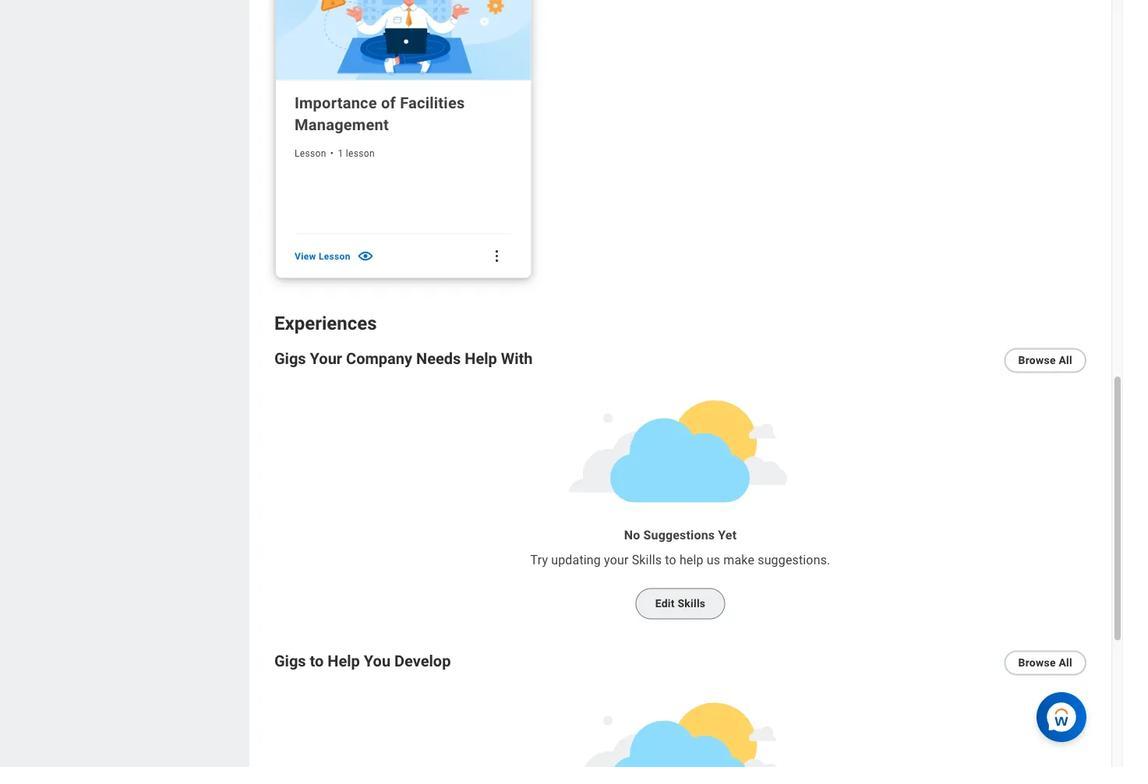 Task type: locate. For each thing, give the bounding box(es) containing it.
0 vertical spatial browse all
[[1018, 354, 1073, 367]]

skills
[[632, 553, 662, 568], [678, 598, 706, 610]]

skills down "no"
[[632, 553, 662, 568]]

lesson
[[346, 148, 375, 159]]

0 vertical spatial help
[[465, 350, 497, 368]]

1 vertical spatial all
[[1059, 657, 1073, 670]]

lesson
[[295, 148, 326, 159], [319, 251, 351, 262]]

browse all
[[1018, 354, 1073, 367], [1018, 657, 1073, 670]]

1 vertical spatial skills
[[678, 598, 706, 610]]

lesson left 1
[[295, 148, 326, 159]]

1 browse all from the top
[[1018, 354, 1073, 367]]

0 vertical spatial skills
[[632, 553, 662, 568]]

experiences
[[274, 312, 377, 334]]

1 vertical spatial help
[[328, 652, 360, 671]]

1 all from the top
[[1059, 354, 1073, 367]]

no suggestions yet
[[624, 528, 737, 543]]

help left with
[[465, 350, 497, 368]]

importance
[[295, 94, 377, 112]]

edit
[[655, 598, 675, 610]]

management
[[295, 116, 389, 134]]

try
[[531, 553, 548, 568]]

1 vertical spatial browse all
[[1018, 657, 1073, 670]]

edit skills button
[[636, 588, 725, 620]]

related actions vertical image
[[489, 248, 505, 264]]

visible image
[[357, 247, 375, 265]]

2 all from the top
[[1059, 657, 1073, 670]]

1 browse from the top
[[1018, 354, 1056, 367]]

skills right edit
[[678, 598, 706, 610]]

browse all link
[[1004, 348, 1087, 373], [1004, 651, 1087, 676]]

browse
[[1018, 354, 1056, 367], [1018, 657, 1056, 670]]

1 vertical spatial browse
[[1018, 657, 1056, 670]]

to
[[665, 553, 676, 568], [310, 652, 324, 671]]

0 vertical spatial browse all link
[[1004, 348, 1087, 373]]

lesson right view on the left top
[[319, 251, 351, 262]]

1 horizontal spatial to
[[665, 553, 676, 568]]

develop
[[394, 652, 451, 671]]

browse all link for gigs your company needs help with
[[1004, 348, 1087, 373]]

view lesson
[[295, 251, 351, 262]]

1 vertical spatial gigs
[[274, 652, 306, 671]]

help left you
[[328, 652, 360, 671]]

1 browse all link from the top
[[1004, 348, 1087, 373]]

importance of facilities management image
[[276, 0, 531, 81]]

importance of facilities management element
[[295, 247, 375, 265]]

1
[[338, 148, 343, 159]]

0 vertical spatial all
[[1059, 354, 1073, 367]]

gigs your company needs help with
[[274, 350, 533, 368]]

all
[[1059, 354, 1073, 367], [1059, 657, 1073, 670]]

2 browse from the top
[[1018, 657, 1056, 670]]

1 horizontal spatial skills
[[678, 598, 706, 610]]

0 vertical spatial to
[[665, 553, 676, 568]]

browse for gigs your company needs help with
[[1018, 354, 1056, 367]]

1 vertical spatial to
[[310, 652, 324, 671]]

needs
[[416, 350, 461, 368]]

1 horizontal spatial help
[[465, 350, 497, 368]]

1 vertical spatial browse all link
[[1004, 651, 1087, 676]]

1 gigs from the top
[[274, 350, 306, 368]]

yet
[[718, 528, 737, 543]]

2 browse all link from the top
[[1004, 651, 1087, 676]]

help
[[465, 350, 497, 368], [328, 652, 360, 671]]

to left help
[[665, 553, 676, 568]]

browse all link for gigs to help you develop
[[1004, 651, 1087, 676]]

gigs
[[274, 350, 306, 368], [274, 652, 306, 671]]

browse for gigs to help you develop
[[1018, 657, 1056, 670]]

2 gigs from the top
[[274, 652, 306, 671]]

0 vertical spatial browse
[[1018, 354, 1056, 367]]

2 browse all from the top
[[1018, 657, 1073, 670]]

importance of facilities management link
[[295, 93, 512, 136]]

0 vertical spatial gigs
[[274, 350, 306, 368]]

to left you
[[310, 652, 324, 671]]

gigs for gigs to help you develop
[[274, 652, 306, 671]]

1 vertical spatial lesson
[[319, 251, 351, 262]]

0 horizontal spatial skills
[[632, 553, 662, 568]]



Task type: describe. For each thing, give the bounding box(es) containing it.
1 lesson
[[338, 148, 375, 159]]

gigs to help you develop
[[274, 652, 451, 671]]

lesson inside importance of facilities management element
[[319, 251, 351, 262]]

edit skills
[[655, 598, 706, 610]]

all for gigs to help you develop
[[1059, 657, 1073, 670]]

of
[[381, 94, 396, 112]]

facilities
[[400, 94, 465, 112]]

help
[[680, 553, 704, 568]]

gigs for gigs your company needs help with
[[274, 350, 306, 368]]

0 horizontal spatial help
[[328, 652, 360, 671]]

suggestions.
[[758, 553, 831, 568]]

with
[[501, 350, 533, 368]]

view
[[295, 251, 316, 262]]

browse all for gigs to help you develop
[[1018, 657, 1073, 670]]

company
[[346, 350, 412, 368]]

you
[[364, 652, 391, 671]]

us
[[707, 553, 720, 568]]

your
[[310, 350, 342, 368]]

skills inside button
[[678, 598, 706, 610]]

no
[[624, 528, 640, 543]]

0 horizontal spatial to
[[310, 652, 324, 671]]

make
[[724, 553, 755, 568]]

importance of facilities management
[[295, 94, 465, 134]]

browse all for gigs your company needs help with
[[1018, 354, 1073, 367]]

suggestions
[[644, 528, 715, 543]]

your
[[604, 553, 629, 568]]

updating
[[551, 553, 601, 568]]

all for gigs your company needs help with
[[1059, 354, 1073, 367]]

try updating your skills to help us make suggestions.
[[531, 553, 831, 568]]

0 vertical spatial lesson
[[295, 148, 326, 159]]



Task type: vqa. For each thing, say whether or not it's contained in the screenshot.
toolbar
no



